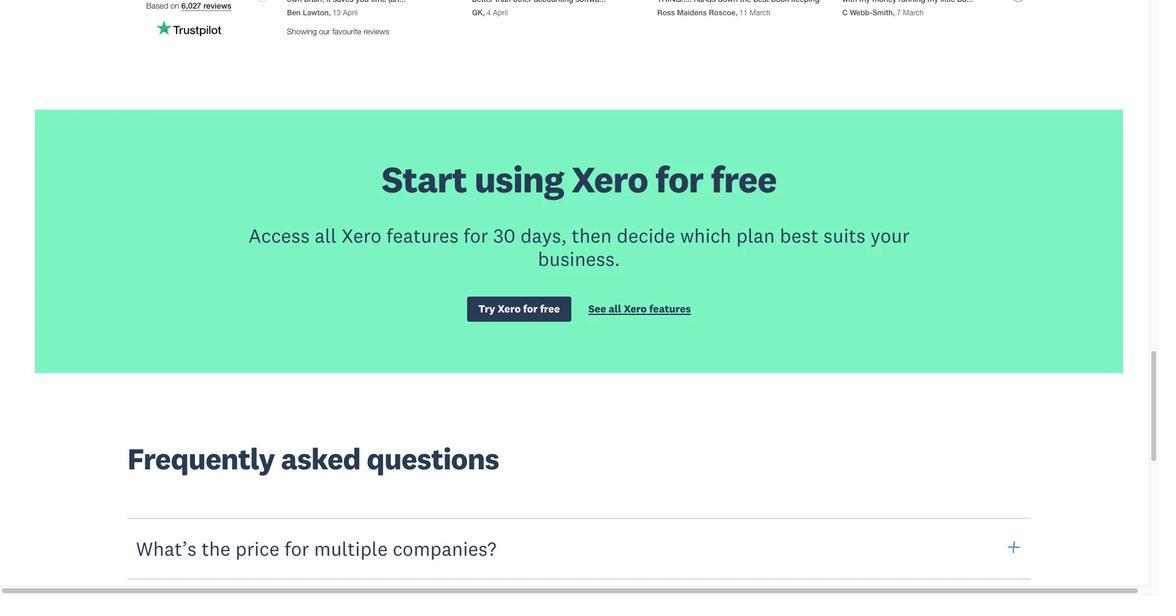 Task type: locate. For each thing, give the bounding box(es) containing it.
0 horizontal spatial all
[[315, 223, 337, 248]]

all
[[315, 223, 337, 248], [609, 302, 622, 316]]

features for access
[[387, 223, 459, 248]]

what's
[[136, 537, 197, 561]]

all inside access all xero features for 30 days, then decide which plan best suits your business.
[[315, 223, 337, 248]]

xero for start
[[572, 156, 648, 202]]

start using xero for free
[[382, 156, 777, 202]]

0 horizontal spatial free
[[540, 302, 560, 316]]

all right the 'access'
[[315, 223, 337, 248]]

features inside access all xero features for 30 days, then decide which plan best suits your business.
[[387, 223, 459, 248]]

1 vertical spatial features
[[650, 302, 691, 316]]

xero for access
[[342, 223, 382, 248]]

0 horizontal spatial features
[[387, 223, 459, 248]]

1 horizontal spatial free
[[711, 156, 777, 202]]

which
[[681, 223, 732, 248]]

then
[[572, 223, 612, 248]]

start
[[382, 156, 467, 202]]

free up plan
[[711, 156, 777, 202]]

xero for see
[[624, 302, 647, 316]]

0 vertical spatial all
[[315, 223, 337, 248]]

xero inside access all xero features for 30 days, then decide which plan best suits your business.
[[342, 223, 382, 248]]

try xero for free link
[[467, 297, 572, 322]]

1 horizontal spatial all
[[609, 302, 622, 316]]

for inside access all xero features for 30 days, then decide which plan best suits your business.
[[464, 223, 489, 248]]

xero inside "link"
[[498, 302, 521, 316]]

best
[[780, 223, 819, 248]]

for
[[656, 156, 704, 202], [464, 223, 489, 248], [523, 302, 538, 316], [285, 537, 309, 561]]

0 vertical spatial free
[[711, 156, 777, 202]]

free
[[711, 156, 777, 202], [540, 302, 560, 316]]

free left see
[[540, 302, 560, 316]]

30
[[493, 223, 516, 248]]

for inside dropdown button
[[285, 537, 309, 561]]

0 vertical spatial features
[[387, 223, 459, 248]]

xero
[[572, 156, 648, 202], [342, 223, 382, 248], [498, 302, 521, 316], [624, 302, 647, 316]]

features
[[387, 223, 459, 248], [650, 302, 691, 316]]

1 horizontal spatial features
[[650, 302, 691, 316]]

all for access
[[315, 223, 337, 248]]

price
[[236, 537, 280, 561]]

all right see
[[609, 302, 622, 316]]

business.
[[538, 247, 621, 271]]

1 vertical spatial free
[[540, 302, 560, 316]]

1 vertical spatial all
[[609, 302, 622, 316]]



Task type: describe. For each thing, give the bounding box(es) containing it.
decide
[[617, 223, 676, 248]]

see
[[589, 302, 607, 316]]

access all xero features for 30 days, then decide which plan best suits your business.
[[249, 223, 910, 271]]

suits
[[824, 223, 866, 248]]

frequently asked questions
[[127, 441, 499, 478]]

frequently
[[127, 441, 275, 478]]

what's the price for multiple companies?
[[136, 537, 497, 561]]

your
[[871, 223, 910, 248]]

all for see
[[609, 302, 622, 316]]

try
[[479, 302, 496, 316]]

multiple
[[314, 537, 388, 561]]

access
[[249, 223, 310, 248]]

companies?
[[393, 537, 497, 561]]

plan
[[737, 223, 775, 248]]

features for see
[[650, 302, 691, 316]]

days,
[[521, 223, 567, 248]]

asked
[[281, 441, 361, 478]]

using
[[475, 156, 564, 202]]

free inside "link"
[[540, 302, 560, 316]]

see all xero features link
[[589, 302, 691, 319]]

the
[[202, 537, 231, 561]]

for inside "link"
[[523, 302, 538, 316]]

what's the price for multiple companies? button
[[127, 518, 1031, 580]]

try xero for free
[[479, 302, 560, 316]]

see all xero features
[[589, 302, 691, 316]]

questions
[[367, 441, 499, 478]]



Task type: vqa. For each thing, say whether or not it's contained in the screenshot.
The Time
no



